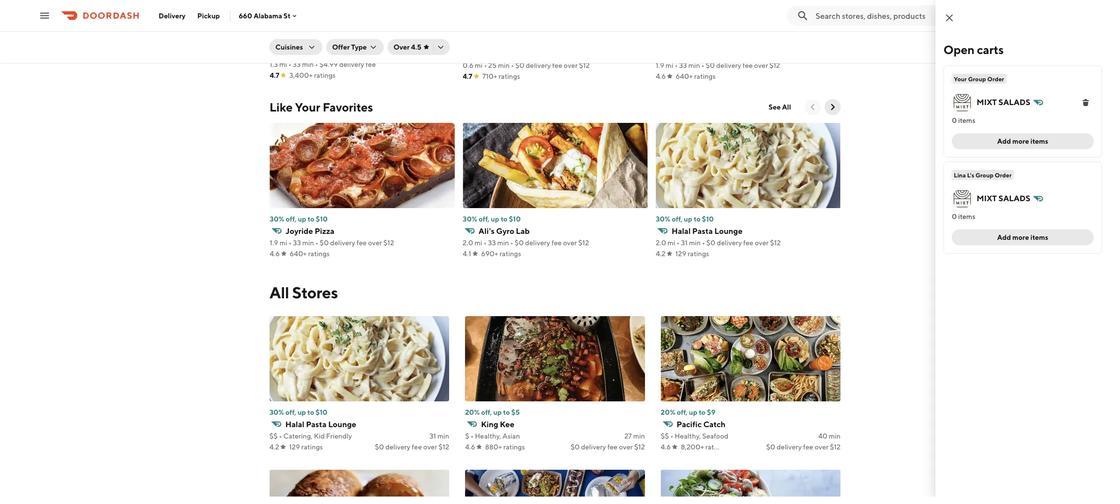 Task type: describe. For each thing, give the bounding box(es) containing it.
joyride pizza
[[286, 227, 334, 236]]

40 min
[[819, 432, 841, 441]]

type
[[351, 43, 367, 51]]

0 vertical spatial group
[[969, 75, 987, 82]]

2 mixt salads from the top
[[977, 194, 1031, 203]]

1 vertical spatial 1.9
[[270, 239, 278, 247]]

to left $9
[[699, 409, 706, 417]]

1 salads from the top
[[999, 97, 1031, 107]]

27
[[625, 432, 632, 441]]

$0 delivery fee over $12 for halal pasta lounge
[[375, 443, 450, 452]]

31 min
[[430, 432, 450, 441]]

$$ for halal
[[270, 432, 278, 441]]

690+
[[481, 250, 498, 258]]

up up 2.0 mi • 31 min • $0 delivery fee over $12
[[684, 215, 693, 223]]

up inside 20% off, up to $5 the plant cafe organic 1.3 mi • 33 min • $4.99 delivery fee
[[298, 37, 306, 46]]

delivery button
[[153, 8, 192, 24]]

pasta for 129 ratings
[[693, 227, 713, 236]]

690+ ratings
[[481, 250, 521, 258]]

0 vertical spatial order
[[988, 75, 1005, 82]]

carts
[[978, 42, 1005, 57]]

see all link
[[763, 99, 798, 115]]

catch
[[704, 420, 726, 429]]

4.7 for 710+ ratings
[[463, 72, 473, 80]]

8,200+ ratings
[[681, 443, 727, 452]]

close image
[[944, 12, 956, 24]]

to up ali's gyro lab
[[501, 215, 508, 223]]

0 items for your
[[953, 116, 976, 125]]

0 horizontal spatial 640+
[[290, 250, 307, 258]]

cafe
[[307, 48, 324, 58]]

king
[[481, 420, 499, 429]]

ali's
[[479, 227, 495, 236]]

$0 delivery fee over $12 for king kee
[[571, 443, 645, 452]]

$ • healthy, asian
[[465, 432, 520, 441]]

$9
[[708, 409, 716, 417]]

2.0 for halal pasta lounge
[[656, 239, 666, 247]]

$10 for 640+ ratings
[[316, 215, 328, 223]]

offer
[[332, 43, 350, 51]]

0 items for lina
[[953, 213, 976, 221]]

st
[[284, 12, 291, 20]]

favorites
[[323, 100, 373, 114]]

0 horizontal spatial 640+ ratings
[[290, 250, 330, 258]]

1 vertical spatial group
[[976, 172, 994, 179]]

660 alabama st button
[[239, 12, 299, 20]]

joyride
[[286, 227, 313, 236]]

halal pasta lounge for 129 ratings
[[672, 227, 743, 236]]

$
[[465, 432, 470, 441]]

0 vertical spatial your
[[955, 75, 968, 82]]

lounge for $0 delivery fee over $12
[[328, 420, 357, 429]]

catering,
[[284, 432, 313, 441]]

lab
[[516, 227, 530, 236]]

0 vertical spatial 129 ratings
[[676, 250, 709, 258]]

1 vertical spatial 129 ratings
[[289, 443, 323, 452]]

off, up 'ali's' at the left of page
[[479, 215, 490, 223]]

see all
[[769, 103, 792, 111]]

1.3
[[270, 60, 278, 68]]

660 alabama st
[[239, 12, 291, 20]]

$$ • catering, kid friendly
[[270, 432, 352, 441]]

lounge for 129 ratings
[[715, 227, 743, 236]]

halal pasta lounge for $0 delivery fee over $12
[[286, 420, 357, 429]]

$5 for 20% off, up to $5
[[512, 409, 520, 417]]

$10 for 129 ratings
[[702, 215, 714, 223]]

20% for pacific catch
[[661, 409, 676, 417]]

4.7 for 3,400+ ratings
[[270, 71, 279, 79]]

40
[[819, 432, 828, 441]]

0.6 mi • 25 min • $0 delivery fee over $12
[[463, 61, 590, 69]]

3,400+
[[289, 71, 313, 79]]

min inside 20% off, up to $5 the plant cafe organic 1.3 mi • 33 min • $4.99 delivery fee
[[302, 60, 314, 68]]

gyro
[[496, 227, 514, 236]]

20% for king kee
[[465, 409, 480, 417]]

1 vertical spatial 129
[[289, 443, 300, 452]]

over 4.5
[[394, 43, 422, 51]]

710+
[[482, 72, 497, 80]]

mi inside 20% off, up to $5 the plant cafe organic 1.3 mi • 33 min • $4.99 delivery fee
[[279, 60, 287, 68]]

880+
[[485, 443, 502, 452]]

your group order
[[955, 75, 1005, 82]]

710+ ratings
[[482, 72, 520, 80]]

30% for 1.9 mi • 33 min • $0 delivery fee over $12
[[270, 215, 284, 223]]

1 mixt from the top
[[977, 97, 998, 107]]

880+ ratings
[[485, 443, 525, 452]]

healthy, for king
[[475, 432, 501, 441]]

pacific catch
[[677, 420, 726, 429]]

add more items button for lina l's group order
[[953, 230, 1095, 246]]

pickup
[[197, 11, 220, 20]]

next button of carousel image
[[828, 102, 838, 112]]

2 salads from the top
[[999, 194, 1031, 203]]

4.1
[[463, 250, 471, 258]]

lina l's group order
[[955, 172, 1012, 179]]

add more items link for lina l's group order
[[953, 230, 1095, 246]]

kid
[[314, 432, 325, 441]]

seafood
[[703, 432, 729, 441]]

add more items for lina l's group order
[[998, 233, 1049, 242]]

asian
[[503, 432, 520, 441]]

pizza
[[315, 227, 334, 236]]

30% for 2.0 mi • 31 min • $0 delivery fee over $12
[[656, 215, 671, 223]]

add more items link for your group order
[[953, 133, 1095, 149]]

like
[[270, 100, 293, 114]]

up up joyride
[[298, 215, 306, 223]]

2.0 for ali's gyro lab
[[463, 239, 473, 247]]

add more items for your group order
[[998, 137, 1049, 145]]

delivery
[[159, 11, 186, 20]]

l's
[[968, 172, 975, 179]]

cuisines button
[[270, 39, 322, 55]]

king kee
[[481, 420, 515, 429]]

$10 for $0 delivery fee over $12
[[316, 409, 328, 417]]

delivery inside 20% off, up to $5 the plant cafe organic 1.3 mi • 33 min • $4.99 delivery fee
[[339, 60, 364, 68]]

ali's gyro lab
[[479, 227, 530, 236]]

see
[[769, 103, 781, 111]]

off, up 2.0 mi • 31 min • $0 delivery fee over $12
[[672, 215, 683, 223]]

1 mixt salads from the top
[[977, 97, 1031, 107]]

2.0 mi • 31 min • $0 delivery fee over $12
[[656, 239, 781, 247]]



Task type: vqa. For each thing, say whether or not it's contained in the screenshot.
the bottommost 0 items
yes



Task type: locate. For each thing, give the bounding box(es) containing it.
all left stores
[[270, 283, 289, 302]]

31
[[681, 239, 688, 247], [430, 432, 436, 441]]

1 add more items link from the top
[[953, 133, 1095, 149]]

fee
[[366, 60, 376, 68], [552, 61, 563, 69], [743, 61, 753, 69], [357, 239, 367, 247], [552, 239, 562, 247], [744, 239, 754, 247], [412, 443, 422, 452], [608, 443, 618, 452], [804, 443, 814, 452]]

more for lina l's group order
[[1013, 233, 1030, 242]]

1 vertical spatial 4.2
[[270, 443, 279, 452]]

order right the l's
[[996, 172, 1012, 179]]

$12
[[579, 61, 590, 69], [770, 61, 780, 69], [383, 239, 394, 247], [579, 239, 589, 247], [770, 239, 781, 247], [439, 443, 450, 452], [635, 443, 645, 452], [831, 443, 841, 452]]

1 add from the top
[[998, 137, 1012, 145]]

pasta up 2.0 mi • 31 min • $0 delivery fee over $12
[[693, 227, 713, 236]]

all
[[783, 103, 792, 111], [270, 283, 289, 302]]

1 vertical spatial 0 items
[[953, 213, 976, 221]]

0 vertical spatial 1.9 mi • 33 min • $0 delivery fee over $12
[[656, 61, 780, 69]]

1 vertical spatial order
[[996, 172, 1012, 179]]

2 horizontal spatial $0 delivery fee over $12
[[767, 443, 841, 452]]

0 vertical spatial lounge
[[715, 227, 743, 236]]

20% off, up to $9
[[661, 409, 716, 417]]

halal pasta lounge up kid at left bottom
[[286, 420, 357, 429]]

1 horizontal spatial 640+ ratings
[[676, 72, 716, 80]]

27 min
[[625, 432, 645, 441]]

delete saved cart image
[[1083, 99, 1091, 107]]

your
[[955, 75, 968, 82], [295, 100, 321, 114]]

$0
[[516, 61, 525, 69], [706, 61, 715, 69], [320, 239, 329, 247], [515, 239, 524, 247], [707, 239, 716, 247], [375, 443, 384, 452], [571, 443, 580, 452], [767, 443, 776, 452]]

2 add from the top
[[998, 233, 1012, 242]]

pasta up kid at left bottom
[[306, 420, 327, 429]]

to up cafe
[[308, 37, 314, 46]]

healthy, up 8,200+
[[675, 432, 701, 441]]

0 vertical spatial $5
[[316, 37, 324, 46]]

to up $$ • catering, kid friendly at the left bottom of the page
[[308, 409, 314, 417]]

$10 for 690+ ratings
[[509, 215, 521, 223]]

0 horizontal spatial 129 ratings
[[289, 443, 323, 452]]

2 $$ from the left
[[661, 432, 670, 441]]

alabama
[[254, 12, 282, 20]]

like your favorites link
[[270, 99, 373, 115]]

30%
[[270, 215, 284, 223], [463, 215, 477, 223], [656, 215, 671, 223], [270, 409, 284, 417]]

1 add more items button from the top
[[953, 133, 1095, 149]]

$0 delivery fee over $12 down 40
[[767, 443, 841, 452]]

mixt salads down 'your group order'
[[977, 97, 1031, 107]]

all stores
[[270, 283, 338, 302]]

2 more from the top
[[1013, 233, 1030, 242]]

0 items down 'your group order'
[[953, 116, 976, 125]]

all inside see all link
[[783, 103, 792, 111]]

0 for your group order
[[953, 116, 958, 125]]

halal
[[672, 227, 691, 236], [286, 420, 305, 429]]

1 vertical spatial 0
[[953, 213, 958, 221]]

4.7 down 0.6
[[463, 72, 473, 80]]

2 horizontal spatial 20%
[[661, 409, 676, 417]]

0 horizontal spatial your
[[295, 100, 321, 114]]

up up plant on the top
[[298, 37, 306, 46]]

2 mixt from the top
[[977, 194, 998, 203]]

plant
[[285, 48, 305, 58]]

0 items down lina
[[953, 213, 976, 221]]

0 horizontal spatial $$
[[270, 432, 278, 441]]

1 vertical spatial 1.9 mi • 33 min • $0 delivery fee over $12
[[270, 239, 394, 247]]

20% up $ on the left of the page
[[465, 409, 480, 417]]

3,400+ ratings
[[289, 71, 336, 79]]

1 horizontal spatial 1.9 mi • 33 min • $0 delivery fee over $12
[[656, 61, 780, 69]]

mixt salads down lina l's group order
[[977, 194, 1031, 203]]

1 horizontal spatial 31
[[681, 239, 688, 247]]

min
[[302, 60, 314, 68], [498, 61, 510, 69], [689, 61, 700, 69], [302, 239, 314, 247], [497, 239, 509, 247], [689, 239, 701, 247], [438, 432, 450, 441], [634, 432, 645, 441], [830, 432, 841, 441]]

1 0 from the top
[[953, 116, 958, 125]]

0 horizontal spatial all
[[270, 283, 289, 302]]

1 horizontal spatial 20%
[[465, 409, 480, 417]]

0 horizontal spatial lounge
[[328, 420, 357, 429]]

stores
[[292, 283, 338, 302]]

cuisines
[[276, 43, 303, 51]]

your down open
[[955, 75, 968, 82]]

$10 up kid at left bottom
[[316, 409, 328, 417]]

halal pasta lounge up 2.0 mi • 31 min • $0 delivery fee over $12
[[672, 227, 743, 236]]

30% off, up to $10 for 1.9 mi • 33 min • $0 delivery fee over $12
[[270, 215, 328, 223]]

1 vertical spatial add more items
[[998, 233, 1049, 242]]

129
[[676, 250, 687, 258], [289, 443, 300, 452]]

up up catering,
[[298, 409, 306, 417]]

1 vertical spatial 640+ ratings
[[290, 250, 330, 258]]

1 vertical spatial more
[[1013, 233, 1030, 242]]

1 horizontal spatial 2.0
[[656, 239, 666, 247]]

1 vertical spatial 31
[[430, 432, 436, 441]]

30% off, up to $10
[[270, 215, 328, 223], [463, 215, 521, 223], [656, 215, 714, 223], [270, 409, 328, 417]]

$10 up pizza
[[316, 215, 328, 223]]

pickup button
[[192, 8, 226, 24]]

4.5
[[411, 43, 422, 51]]

pacific
[[677, 420, 702, 429]]

$10 up 2.0 mi • 31 min • $0 delivery fee over $12
[[702, 215, 714, 223]]

to inside 20% off, up to $5 the plant cafe organic 1.3 mi • 33 min • $4.99 delivery fee
[[308, 37, 314, 46]]

like your favorites
[[270, 100, 373, 114]]

healthy,
[[475, 432, 501, 441], [675, 432, 701, 441]]

order down carts
[[988, 75, 1005, 82]]

2 add more items button from the top
[[953, 230, 1095, 246]]

2 healthy, from the left
[[675, 432, 701, 441]]

640+ ratings
[[676, 72, 716, 80], [290, 250, 330, 258]]

30% off, up to $10 up catering,
[[270, 409, 328, 417]]

offer type
[[332, 43, 367, 51]]

add for lina l's group order
[[998, 233, 1012, 242]]

add for your group order
[[998, 137, 1012, 145]]

$0 delivery fee over $12 for pacific catch
[[767, 443, 841, 452]]

33 inside 20% off, up to $5 the plant cafe organic 1.3 mi • 33 min • $4.99 delivery fee
[[293, 60, 301, 68]]

$0 delivery fee over $12 down 27
[[571, 443, 645, 452]]

1 horizontal spatial 640+
[[676, 72, 693, 80]]

$10 up lab
[[509, 215, 521, 223]]

2.0
[[463, 239, 473, 247], [656, 239, 666, 247]]

1 $0 delivery fee over $12 from the left
[[375, 443, 450, 452]]

$5 up cafe
[[316, 37, 324, 46]]

30% off, up to $10 up 'ali's' at the left of page
[[463, 215, 521, 223]]

4.7 down 1.3
[[270, 71, 279, 79]]

$4.99
[[319, 60, 338, 68]]

pasta for $0 delivery fee over $12
[[306, 420, 327, 429]]

0 horizontal spatial 31
[[430, 432, 436, 441]]

0 horizontal spatial healthy,
[[475, 432, 501, 441]]

$0 delivery fee over $12
[[375, 443, 450, 452], [571, 443, 645, 452], [767, 443, 841, 452]]

0 vertical spatial 640+ ratings
[[676, 72, 716, 80]]

1 horizontal spatial 1.9
[[656, 61, 665, 69]]

30% off, up to $10 for 2.0 mi • 31 min • $0 delivery fee over $12
[[656, 215, 714, 223]]

0 vertical spatial add more items link
[[953, 133, 1095, 149]]

add
[[998, 137, 1012, 145], [998, 233, 1012, 242]]

group right the l's
[[976, 172, 994, 179]]

to up kee
[[504, 409, 510, 417]]

0 vertical spatial more
[[1013, 137, 1030, 145]]

mixt down lina l's group order
[[977, 194, 998, 203]]

30% off, up to $10 up joyride
[[270, 215, 328, 223]]

order
[[988, 75, 1005, 82], [996, 172, 1012, 179]]

2 add more items from the top
[[998, 233, 1049, 242]]

pasta
[[693, 227, 713, 236], [306, 420, 327, 429]]

$$ right 27 min
[[661, 432, 670, 441]]

129 ratings down $$ • catering, kid friendly at the left bottom of the page
[[289, 443, 323, 452]]

off, up king
[[482, 409, 492, 417]]

2 0 from the top
[[953, 213, 958, 221]]

1 vertical spatial 640+
[[290, 250, 307, 258]]

20% off, up to $5
[[465, 409, 520, 417]]

3 $0 delivery fee over $12 from the left
[[767, 443, 841, 452]]

20% up the
[[270, 37, 284, 46]]

healthy, for pacific
[[675, 432, 701, 441]]

0 vertical spatial 129
[[676, 250, 687, 258]]

0 vertical spatial mixt
[[977, 97, 998, 107]]

0 vertical spatial add more items
[[998, 137, 1049, 145]]

25
[[488, 61, 497, 69]]

over 4.5 button
[[388, 39, 450, 55]]

30% for 2.0 mi • 33 min • $0 delivery fee over $12
[[463, 215, 477, 223]]

organic
[[326, 48, 356, 58]]

0 vertical spatial all
[[783, 103, 792, 111]]

0 vertical spatial 0
[[953, 116, 958, 125]]

30% off, up to $10 for 2.0 mi • 33 min • $0 delivery fee over $12
[[463, 215, 521, 223]]

lounge up friendly
[[328, 420, 357, 429]]

1 0 items from the top
[[953, 116, 976, 125]]

1 add more items from the top
[[998, 137, 1049, 145]]

1.9
[[656, 61, 665, 69], [270, 239, 278, 247]]

halal up catering,
[[286, 420, 305, 429]]

$5 inside 20% off, up to $5 the plant cafe organic 1.3 mi • 33 min • $4.99 delivery fee
[[316, 37, 324, 46]]

to
[[308, 37, 314, 46], [308, 215, 314, 223], [501, 215, 508, 223], [694, 215, 701, 223], [308, 409, 314, 417], [504, 409, 510, 417], [699, 409, 706, 417]]

1 vertical spatial add
[[998, 233, 1012, 242]]

0 horizontal spatial 20%
[[270, 37, 284, 46]]

1 vertical spatial add more items link
[[953, 230, 1095, 246]]

delivery
[[339, 60, 364, 68], [526, 61, 551, 69], [716, 61, 742, 69], [330, 239, 355, 247], [525, 239, 550, 247], [717, 239, 742, 247], [386, 443, 411, 452], [581, 443, 607, 452], [777, 443, 802, 452]]

30% off, up to $10 up 2.0 mi • 31 min • $0 delivery fee over $12
[[656, 215, 714, 223]]

1 horizontal spatial $0 delivery fee over $12
[[571, 443, 645, 452]]

1 vertical spatial halal pasta lounge
[[286, 420, 357, 429]]

0 vertical spatial mixt salads
[[977, 97, 1031, 107]]

0 vertical spatial 31
[[681, 239, 688, 247]]

open carts
[[944, 42, 1005, 57]]

1 horizontal spatial $5
[[512, 409, 520, 417]]

1 horizontal spatial halal pasta lounge
[[672, 227, 743, 236]]

1 horizontal spatial 4.2
[[656, 250, 666, 258]]

1 horizontal spatial 4.7
[[463, 72, 473, 80]]

0 horizontal spatial 2.0
[[463, 239, 473, 247]]

2 0 items from the top
[[953, 213, 976, 221]]

20% inside 20% off, up to $5 the plant cafe organic 1.3 mi • 33 min • $4.99 delivery fee
[[270, 37, 284, 46]]

0 horizontal spatial pasta
[[306, 420, 327, 429]]

1 horizontal spatial halal
[[672, 227, 691, 236]]

1 more from the top
[[1013, 137, 1030, 145]]

1 vertical spatial all
[[270, 283, 289, 302]]

0 vertical spatial add more items button
[[953, 133, 1095, 149]]

fee inside 20% off, up to $5 the plant cafe organic 1.3 mi • 33 min • $4.99 delivery fee
[[366, 60, 376, 68]]

129 down 2.0 mi • 31 min • $0 delivery fee over $12
[[676, 250, 687, 258]]

off, inside 20% off, up to $5 the plant cafe organic 1.3 mi • 33 min • $4.99 delivery fee
[[286, 37, 296, 46]]

4.2
[[656, 250, 666, 258], [270, 443, 279, 452]]

add more items link
[[953, 133, 1095, 149], [953, 230, 1095, 246]]

0 horizontal spatial $0 delivery fee over $12
[[375, 443, 450, 452]]

0.6
[[463, 61, 474, 69]]

129 down catering,
[[289, 443, 300, 452]]

off, up catering,
[[286, 409, 296, 417]]

1 $$ from the left
[[270, 432, 278, 441]]

129 ratings
[[676, 250, 709, 258], [289, 443, 323, 452]]

previous button of carousel image
[[809, 102, 818, 112]]

group down open carts
[[969, 75, 987, 82]]

mixt salads
[[977, 97, 1031, 107], [977, 194, 1031, 203]]

the
[[270, 48, 284, 58]]

open menu image
[[39, 10, 51, 22]]

1 vertical spatial mixt salads
[[977, 194, 1031, 203]]

0 vertical spatial 0 items
[[953, 116, 976, 125]]

0 horizontal spatial 1.9
[[270, 239, 278, 247]]

0 vertical spatial 1.9
[[656, 61, 665, 69]]

0 vertical spatial halal pasta lounge
[[672, 227, 743, 236]]

$$ for pacific
[[661, 432, 670, 441]]

more for your group order
[[1013, 137, 1030, 145]]

33
[[293, 60, 301, 68], [679, 61, 687, 69], [293, 239, 301, 247], [488, 239, 496, 247]]

off, up plant on the top
[[286, 37, 296, 46]]

0 horizontal spatial 4.7
[[270, 71, 279, 79]]

1 2.0 from the left
[[463, 239, 473, 247]]

2.0 mi • 33 min • $0 delivery fee over $12
[[463, 239, 589, 247]]

all right see on the right of page
[[783, 103, 792, 111]]

up up king kee
[[494, 409, 502, 417]]

1 horizontal spatial your
[[955, 75, 968, 82]]

0 vertical spatial halal
[[672, 227, 691, 236]]

to up the joyride pizza
[[308, 215, 314, 223]]

off, up the pacific
[[677, 409, 688, 417]]

20% off, up to $5 the plant cafe organic 1.3 mi • 33 min • $4.99 delivery fee
[[270, 37, 376, 68]]

1 vertical spatial add more items button
[[953, 230, 1095, 246]]

up up the pacific
[[689, 409, 698, 417]]

1 horizontal spatial 129
[[676, 250, 687, 258]]

0 vertical spatial 4.2
[[656, 250, 666, 258]]

more
[[1013, 137, 1030, 145], [1013, 233, 1030, 242]]

up up 'ali's' at the left of page
[[491, 215, 499, 223]]

over
[[394, 43, 410, 51]]

up
[[298, 37, 306, 46], [298, 215, 306, 223], [491, 215, 499, 223], [684, 215, 693, 223], [298, 409, 306, 417], [494, 409, 502, 417], [689, 409, 698, 417]]

8,200+
[[681, 443, 705, 452]]

offer type button
[[326, 39, 384, 55]]

1 vertical spatial pasta
[[306, 420, 327, 429]]

0 down lina
[[953, 213, 958, 221]]

$$ • healthy, seafood
[[661, 432, 729, 441]]

0 horizontal spatial halal
[[286, 420, 305, 429]]

660
[[239, 12, 252, 20]]

lina
[[955, 172, 967, 179]]

$5 for 20% off, up to $5 the plant cafe organic 1.3 mi • 33 min • $4.99 delivery fee
[[316, 37, 324, 46]]

1 healthy, from the left
[[475, 432, 501, 441]]

1 vertical spatial mixt
[[977, 194, 998, 203]]

0 horizontal spatial $5
[[316, 37, 324, 46]]

129 ratings down 2.0 mi • 31 min • $0 delivery fee over $12
[[676, 250, 709, 258]]

group
[[969, 75, 987, 82], [976, 172, 994, 179]]

halal for $0
[[286, 420, 305, 429]]

1 horizontal spatial $$
[[661, 432, 670, 441]]

2 $0 delivery fee over $12 from the left
[[571, 443, 645, 452]]

20% up $$ • healthy, seafood
[[661, 409, 676, 417]]

your right like
[[295, 100, 321, 114]]

add more items
[[998, 137, 1049, 145], [998, 233, 1049, 242]]

0 horizontal spatial halal pasta lounge
[[286, 420, 357, 429]]

0 horizontal spatial 4.2
[[270, 443, 279, 452]]

salads down 'your group order'
[[999, 97, 1031, 107]]

mixt down 'your group order'
[[977, 97, 998, 107]]

$0 delivery fee over $12 down 31 min
[[375, 443, 450, 452]]

0 horizontal spatial 129
[[289, 443, 300, 452]]

1 horizontal spatial healthy,
[[675, 432, 701, 441]]

1 vertical spatial salads
[[999, 194, 1031, 203]]

2 2.0 from the left
[[656, 239, 666, 247]]

1 vertical spatial your
[[295, 100, 321, 114]]

0 items
[[953, 116, 976, 125], [953, 213, 976, 221]]

4.6
[[656, 72, 666, 80], [270, 250, 280, 258], [465, 443, 476, 452], [661, 443, 671, 452]]

off, up joyride
[[286, 215, 296, 223]]

1 vertical spatial $5
[[512, 409, 520, 417]]

0 for lina l's group order
[[953, 213, 958, 221]]

add more items button for your group order
[[953, 133, 1095, 149]]

0 vertical spatial pasta
[[693, 227, 713, 236]]

0 vertical spatial add
[[998, 137, 1012, 145]]

add more items button
[[953, 133, 1095, 149], [953, 230, 1095, 246]]

halal up 2.0 mi • 31 min • $0 delivery fee over $12
[[672, 227, 691, 236]]

1 vertical spatial lounge
[[328, 420, 357, 429]]

healthy, down king
[[475, 432, 501, 441]]

kee
[[500, 420, 515, 429]]

friendly
[[326, 432, 352, 441]]

salads down lina l's group order
[[999, 194, 1031, 203]]

1.9 mi • 33 min • $0 delivery fee over $12
[[656, 61, 780, 69], [270, 239, 394, 247]]

mixt
[[977, 97, 998, 107], [977, 194, 998, 203]]

$$ left catering,
[[270, 432, 278, 441]]

4.7
[[270, 71, 279, 79], [463, 72, 473, 80]]

1 horizontal spatial lounge
[[715, 227, 743, 236]]

1 vertical spatial halal
[[286, 420, 305, 429]]

0 horizontal spatial 1.9 mi • 33 min • $0 delivery fee over $12
[[270, 239, 394, 247]]

off,
[[286, 37, 296, 46], [286, 215, 296, 223], [479, 215, 490, 223], [672, 215, 683, 223], [286, 409, 296, 417], [482, 409, 492, 417], [677, 409, 688, 417]]

1 horizontal spatial all
[[783, 103, 792, 111]]

$5 up kee
[[512, 409, 520, 417]]

open
[[944, 42, 975, 57]]

0 down 'your group order'
[[953, 116, 958, 125]]

halal for 129
[[672, 227, 691, 236]]

2 add more items link from the top
[[953, 230, 1095, 246]]

1 horizontal spatial 129 ratings
[[676, 250, 709, 258]]

0 vertical spatial salads
[[999, 97, 1031, 107]]

to up 2.0 mi • 31 min • $0 delivery fee over $12
[[694, 215, 701, 223]]

lounge up 2.0 mi • 31 min • $0 delivery fee over $12
[[715, 227, 743, 236]]

1 horizontal spatial pasta
[[693, 227, 713, 236]]

0 vertical spatial 640+
[[676, 72, 693, 80]]



